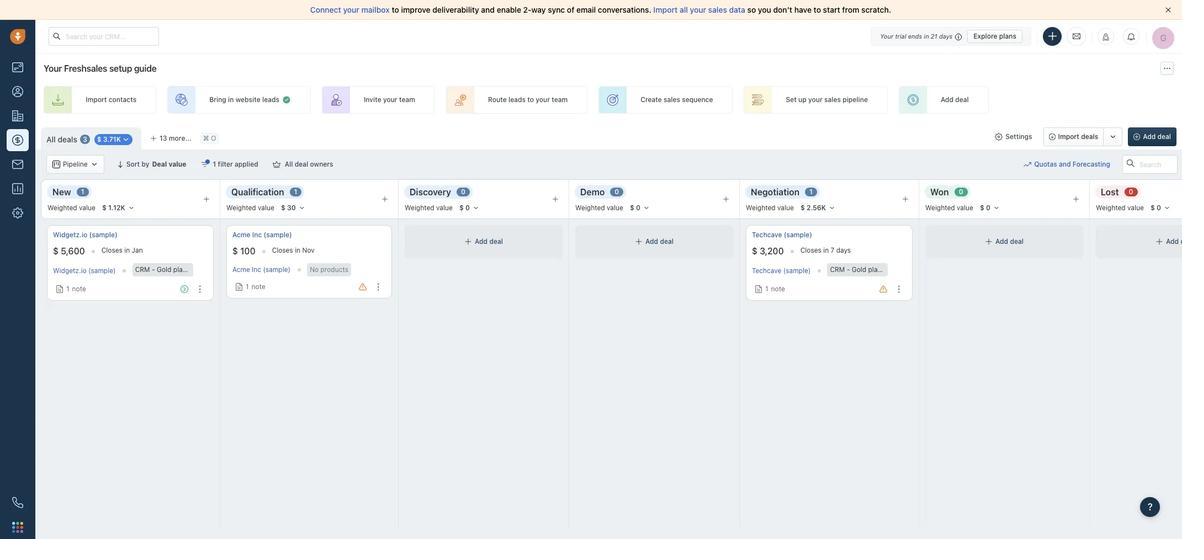 Task type: vqa. For each thing, say whether or not it's contained in the screenshot.
Route leads to your team link on the top
yes



Task type: describe. For each thing, give the bounding box(es) containing it.
in right the "bring"
[[228, 96, 234, 104]]

add d
[[1167, 238, 1183, 246]]

so
[[748, 5, 756, 14]]

deals for all
[[58, 135, 77, 144]]

explore plans link
[[968, 30, 1023, 43]]

all deal owners button
[[266, 155, 341, 174]]

ends
[[909, 32, 923, 40]]

gold for $ 3,200
[[852, 266, 867, 274]]

import deals button
[[1044, 128, 1104, 146]]

crm for $ 5,600
[[135, 266, 150, 274]]

$ 1.12k
[[102, 204, 125, 212]]

all
[[680, 5, 688, 14]]

connect
[[310, 5, 341, 14]]

weighted value for new
[[48, 204, 96, 212]]

improve
[[401, 5, 431, 14]]

note for $ 3,200
[[772, 285, 786, 293]]

bring in website leads link
[[167, 86, 311, 114]]

import all your sales data link
[[654, 5, 748, 14]]

2 techcave (sample) link from the top
[[752, 267, 811, 275]]

$ 0 for lost
[[1151, 204, 1162, 212]]

$ 3.71k
[[97, 136, 121, 144]]

quotas and forecasting
[[1035, 160, 1111, 169]]

enable
[[497, 5, 522, 14]]

weighted value for demo
[[576, 204, 624, 212]]

3.71k
[[103, 136, 121, 144]]

2 horizontal spatial sales
[[825, 96, 841, 104]]

weighted for won
[[926, 204, 956, 212]]

crm - gold plan monthly (sample) for $ 3,200
[[831, 266, 938, 274]]

weighted for lost
[[1097, 204, 1126, 212]]

in left 21
[[924, 32, 930, 40]]

0 horizontal spatial and
[[481, 5, 495, 14]]

import contacts link
[[44, 86, 156, 114]]

$ 1.12k button
[[97, 202, 140, 214]]

- for $ 5,600
[[152, 266, 155, 274]]

weighted value for negotiation
[[746, 204, 794, 212]]

deal inside button
[[295, 160, 308, 169]]

negotiation
[[751, 187, 800, 197]]

set up your sales pipeline link
[[744, 86, 888, 114]]

2 acme inc (sample) from the top
[[233, 266, 291, 274]]

owners
[[310, 160, 333, 169]]

$ for $ 30 button
[[281, 204, 285, 212]]

deal
[[152, 160, 167, 169]]

new
[[52, 187, 71, 197]]

3
[[83, 135, 87, 144]]

import deals group
[[1044, 128, 1123, 146]]

2 techcave (sample) from the top
[[752, 267, 811, 275]]

$ 5,600
[[53, 246, 85, 256]]

freshworks switcher image
[[12, 523, 23, 534]]

settings
[[1006, 133, 1033, 141]]

all for deal
[[285, 160, 293, 169]]

1 filter applied button
[[194, 155, 266, 174]]

all deals link
[[46, 134, 77, 145]]

note for $ 5,600
[[72, 285, 86, 293]]

up
[[799, 96, 807, 104]]

add deal inside button
[[1144, 133, 1172, 141]]

route
[[488, 96, 507, 104]]

13 more... button
[[144, 131, 198, 146]]

2 widgetz.io (sample) from the top
[[53, 267, 116, 275]]

phone image
[[12, 498, 23, 509]]

13 more...
[[160, 134, 192, 143]]

2 widgetz.io (sample) link from the top
[[53, 267, 116, 275]]

sequence
[[682, 96, 713, 104]]

$ 2.56k
[[801, 204, 827, 212]]

1 right new
[[81, 188, 84, 196]]

2 acme inc (sample) link from the top
[[233, 266, 291, 274]]

Search field
[[1123, 155, 1178, 174]]

plans
[[1000, 32, 1017, 40]]

add deal for demo
[[646, 238, 674, 246]]

$ 0 button for demo
[[625, 202, 655, 214]]

in for new
[[124, 246, 130, 255]]

jan
[[132, 246, 143, 255]]

freshsales
[[64, 64, 107, 73]]

$ 100
[[233, 246, 256, 256]]

$ 2.56k button
[[796, 202, 841, 214]]

1 vertical spatial days
[[837, 246, 851, 255]]

value for discovery
[[437, 204, 453, 212]]

pipeline
[[63, 160, 88, 169]]

forecasting
[[1073, 160, 1111, 169]]

container_wx8msf4aqz5i3rn1 image inside $ 3.71k button
[[122, 136, 130, 144]]

weighted value for qualification
[[227, 204, 275, 212]]

1 horizontal spatial sales
[[709, 5, 728, 14]]

$ 0 button for won
[[976, 202, 1005, 214]]

$ 30
[[281, 204, 296, 212]]

100
[[240, 246, 256, 256]]

1 down $ 3,200
[[766, 285, 769, 293]]

plan for 3,200
[[869, 266, 882, 274]]

1 widgetz.io from the top
[[53, 231, 87, 239]]

weighted for discovery
[[405, 204, 435, 212]]

$ for $ 0 button related to demo
[[630, 204, 635, 212]]

contacts
[[109, 96, 137, 104]]

more...
[[169, 134, 192, 143]]

container_wx8msf4aqz5i3rn1 image inside all deal owners button
[[273, 161, 280, 169]]

⌘ o
[[203, 134, 216, 143]]

value for won
[[957, 204, 974, 212]]

$ 30 button
[[276, 202, 310, 214]]

1 acme inc (sample) link from the top
[[233, 230, 292, 240]]

conversations.
[[598, 5, 652, 14]]

closes in jan
[[101, 246, 143, 255]]

container_wx8msf4aqz5i3rn1 image inside settings popup button
[[996, 133, 1003, 141]]

discovery
[[410, 187, 451, 197]]

qualification
[[231, 187, 284, 197]]

your right route
[[536, 96, 550, 104]]

invite your team
[[364, 96, 415, 104]]

import for import deals
[[1059, 133, 1080, 141]]

13
[[160, 134, 167, 143]]

no products
[[310, 266, 349, 274]]

pipeline
[[843, 96, 868, 104]]

what's new image
[[1103, 33, 1110, 41]]

2.56k
[[807, 204, 827, 212]]

closes for 5,600
[[101, 246, 123, 255]]

create sales sequence
[[641, 96, 713, 104]]

$ for $ 0 button associated with discovery
[[460, 204, 464, 212]]

value for qualification
[[258, 204, 275, 212]]

products
[[321, 266, 349, 274]]

bring in website leads
[[209, 96, 280, 104]]

invite your team link
[[322, 86, 435, 114]]

quotas and forecasting link
[[1024, 155, 1122, 174]]

in for negotiation
[[824, 246, 829, 255]]

value for negotiation
[[778, 204, 794, 212]]

1 inside button
[[213, 160, 216, 169]]

o
[[211, 134, 216, 143]]

add deal for discovery
[[475, 238, 503, 246]]

3,200
[[760, 246, 784, 256]]

1 inc from the top
[[252, 231, 262, 239]]

connect your mailbox link
[[310, 5, 392, 14]]

settings button
[[990, 128, 1038, 146]]

plan for 5,600
[[173, 266, 187, 274]]

1 acme inc (sample) from the top
[[233, 231, 292, 239]]

crm for $ 3,200
[[831, 266, 845, 274]]

trial
[[896, 32, 907, 40]]

2 techcave from the top
[[752, 267, 782, 275]]

of
[[567, 5, 575, 14]]

mailbox
[[362, 5, 390, 14]]

$ 0 for demo
[[630, 204, 641, 212]]

explore
[[974, 32, 998, 40]]

all deals 3
[[46, 135, 87, 144]]

have
[[795, 5, 812, 14]]

set
[[786, 96, 797, 104]]

your for your freshsales setup guide
[[44, 64, 62, 73]]

2 acme from the top
[[233, 266, 250, 274]]



Task type: locate. For each thing, give the bounding box(es) containing it.
1 vertical spatial acme inc (sample)
[[233, 266, 291, 274]]

1 leads from the left
[[262, 96, 280, 104]]

your for your trial ends in 21 days
[[881, 32, 894, 40]]

7
[[831, 246, 835, 255]]

1 horizontal spatial crm - gold plan monthly (sample)
[[831, 266, 938, 274]]

1 gold from the left
[[157, 266, 172, 274]]

all
[[46, 135, 56, 144], [285, 160, 293, 169]]

1 horizontal spatial deals
[[1082, 133, 1099, 141]]

1 vertical spatial inc
[[252, 266, 261, 274]]

deals left 3
[[58, 135, 77, 144]]

1 filter applied
[[213, 160, 258, 169]]

import deals
[[1059, 133, 1099, 141]]

(sample)
[[89, 231, 118, 239], [264, 231, 292, 239], [784, 231, 813, 239], [215, 266, 243, 274], [911, 266, 938, 274], [263, 266, 291, 274], [88, 267, 116, 275], [784, 267, 811, 275]]

value for demo
[[607, 204, 624, 212]]

0 vertical spatial techcave (sample)
[[752, 231, 813, 239]]

6 weighted from the left
[[926, 204, 956, 212]]

weighted value down negotiation
[[746, 204, 794, 212]]

widgetz.io up the $ 5,600
[[53, 231, 87, 239]]

6 weighted value from the left
[[926, 204, 974, 212]]

container_wx8msf4aqz5i3rn1 image inside bring in website leads link
[[282, 96, 291, 104]]

weighted down lost
[[1097, 204, 1126, 212]]

quotas
[[1035, 160, 1058, 169]]

4 $ 0 button from the left
[[1146, 202, 1176, 214]]

way
[[532, 5, 546, 14]]

from
[[843, 5, 860, 14]]

setup
[[109, 64, 132, 73]]

weighted down discovery at the top of the page
[[405, 204, 435, 212]]

0 horizontal spatial plan
[[173, 266, 187, 274]]

3 $ 0 from the left
[[981, 204, 991, 212]]

$ for $ 2.56k 'button' in the right top of the page
[[801, 204, 805, 212]]

1 acme from the top
[[233, 231, 251, 239]]

email
[[577, 5, 596, 14]]

1 horizontal spatial gold
[[852, 266, 867, 274]]

$ for $ 3.71k button on the left of the page
[[97, 136, 101, 144]]

1 techcave (sample) from the top
[[752, 231, 813, 239]]

filter
[[218, 160, 233, 169]]

weighted value for discovery
[[405, 204, 453, 212]]

2 $ 0 button from the left
[[625, 202, 655, 214]]

1 widgetz.io (sample) link from the top
[[53, 230, 118, 240]]

route leads to your team
[[488, 96, 568, 104]]

$ 0 button for lost
[[1146, 202, 1176, 214]]

techcave up $ 3,200
[[752, 231, 783, 239]]

deals inside button
[[1082, 133, 1099, 141]]

deals up forecasting at right top
[[1082, 133, 1099, 141]]

1 $ 0 from the left
[[460, 204, 470, 212]]

1 vertical spatial import
[[86, 96, 107, 104]]

0 horizontal spatial to
[[392, 5, 399, 14]]

1 closes from the left
[[101, 246, 123, 255]]

value for lost
[[1128, 204, 1145, 212]]

2 crm from the left
[[831, 266, 845, 274]]

note down 3,200
[[772, 285, 786, 293]]

1 horizontal spatial team
[[552, 96, 568, 104]]

2 inc from the top
[[252, 266, 261, 274]]

weighted value for lost
[[1097, 204, 1145, 212]]

all for deals
[[46, 135, 56, 144]]

closes left nov
[[272, 246, 293, 255]]

add inside add deal button
[[1144, 133, 1156, 141]]

crm - gold plan monthly (sample) down 7
[[831, 266, 938, 274]]

to left "start"
[[814, 5, 822, 14]]

1 vertical spatial techcave (sample) link
[[752, 267, 811, 275]]

note down 5,600
[[72, 285, 86, 293]]

to right mailbox
[[392, 5, 399, 14]]

2 horizontal spatial note
[[772, 285, 786, 293]]

0 horizontal spatial -
[[152, 266, 155, 274]]

1 horizontal spatial plan
[[869, 266, 882, 274]]

1 note down "100" on the left of page
[[246, 283, 266, 291]]

5 weighted value from the left
[[746, 204, 794, 212]]

days
[[940, 32, 953, 40], [837, 246, 851, 255]]

leads
[[262, 96, 280, 104], [509, 96, 526, 104]]

1 horizontal spatial crm
[[831, 266, 845, 274]]

2 horizontal spatial closes
[[801, 246, 822, 255]]

5,600
[[61, 246, 85, 256]]

weighted
[[48, 204, 77, 212], [227, 204, 256, 212], [405, 204, 435, 212], [576, 204, 605, 212], [746, 204, 776, 212], [926, 204, 956, 212], [1097, 204, 1126, 212]]

leads right website
[[262, 96, 280, 104]]

0 horizontal spatial monthly
[[188, 266, 214, 274]]

all left 3
[[46, 135, 56, 144]]

0 vertical spatial acme
[[233, 231, 251, 239]]

weighted value for won
[[926, 204, 974, 212]]

techcave (sample) up 3,200
[[752, 231, 813, 239]]

deal inside button
[[1158, 133, 1172, 141]]

widgetz.io (sample)
[[53, 231, 118, 239], [53, 267, 116, 275]]

and left enable at the left
[[481, 5, 495, 14]]

techcave (sample) link down 3,200
[[752, 267, 811, 275]]

your right invite
[[383, 96, 398, 104]]

deals
[[1082, 133, 1099, 141], [58, 135, 77, 144]]

closes for 100
[[272, 246, 293, 255]]

acme down $ 100
[[233, 266, 250, 274]]

container_wx8msf4aqz5i3rn1 image inside quotas and forecasting link
[[1024, 161, 1032, 169]]

$ inside dropdown button
[[97, 136, 101, 144]]

closes for 3,200
[[801, 246, 822, 255]]

0 horizontal spatial days
[[837, 246, 851, 255]]

lost
[[1102, 187, 1120, 197]]

closes in nov
[[272, 246, 315, 255]]

sales left pipeline
[[825, 96, 841, 104]]

1 vertical spatial acme inc (sample) link
[[233, 266, 291, 274]]

techcave (sample) link up 3,200
[[752, 230, 813, 240]]

1 down the $ 5,600
[[66, 285, 69, 293]]

1 - from the left
[[152, 266, 155, 274]]

0 horizontal spatial your
[[44, 64, 62, 73]]

in left nov
[[295, 246, 301, 255]]

value for new
[[79, 204, 96, 212]]

add deal link
[[899, 86, 989, 114]]

days right 7
[[837, 246, 851, 255]]

1 techcave from the top
[[752, 231, 783, 239]]

1 note for $ 5,600
[[66, 285, 86, 293]]

deals for import
[[1082, 133, 1099, 141]]

1 plan from the left
[[173, 266, 187, 274]]

0 horizontal spatial crm - gold plan monthly (sample)
[[135, 266, 243, 274]]

crm - gold plan monthly (sample) for $ 5,600
[[135, 266, 243, 274]]

import inside button
[[1059, 133, 1080, 141]]

1 note for $ 3,200
[[766, 285, 786, 293]]

1 left filter
[[213, 160, 216, 169]]

team
[[399, 96, 415, 104], [552, 96, 568, 104]]

0 vertical spatial import
[[654, 5, 678, 14]]

1 horizontal spatial note
[[252, 283, 266, 291]]

widgetz.io (sample) link up 5,600
[[53, 230, 118, 240]]

you
[[758, 5, 772, 14]]

1 crm - gold plan monthly (sample) from the left
[[135, 266, 243, 274]]

4 $ 0 from the left
[[1151, 204, 1162, 212]]

sync
[[548, 5, 565, 14]]

website
[[236, 96, 261, 104]]

$ 0 button for discovery
[[455, 202, 484, 214]]

widgetz.io (sample) link down 5,600
[[53, 267, 116, 275]]

4 weighted from the left
[[576, 204, 605, 212]]

gold for $ 5,600
[[157, 266, 172, 274]]

0 vertical spatial widgetz.io (sample) link
[[53, 230, 118, 240]]

$ 0 for won
[[981, 204, 991, 212]]

weighted value down lost
[[1097, 204, 1145, 212]]

0 horizontal spatial deals
[[58, 135, 77, 144]]

7 weighted value from the left
[[1097, 204, 1145, 212]]

1 weighted value from the left
[[48, 204, 96, 212]]

your right up
[[809, 96, 823, 104]]

3 weighted from the left
[[405, 204, 435, 212]]

import contacts
[[86, 96, 137, 104]]

1 vertical spatial widgetz.io (sample)
[[53, 267, 116, 275]]

leads right route
[[509, 96, 526, 104]]

- for $ 3,200
[[847, 266, 850, 274]]

acme inc (sample) down "100" on the left of page
[[233, 266, 291, 274]]

1 vertical spatial all
[[285, 160, 293, 169]]

1 note down 3,200
[[766, 285, 786, 293]]

5 weighted from the left
[[746, 204, 776, 212]]

techcave down $ 3,200
[[752, 267, 782, 275]]

weighted for negotiation
[[746, 204, 776, 212]]

0 vertical spatial all
[[46, 135, 56, 144]]

1 vertical spatial widgetz.io
[[53, 267, 86, 275]]

scratch.
[[862, 5, 892, 14]]

import up quotas and forecasting
[[1059, 133, 1080, 141]]

1 horizontal spatial monthly
[[884, 266, 909, 274]]

2 team from the left
[[552, 96, 568, 104]]

0 vertical spatial your
[[881, 32, 894, 40]]

$
[[97, 136, 101, 144], [102, 204, 106, 212], [281, 204, 285, 212], [460, 204, 464, 212], [630, 204, 635, 212], [801, 204, 805, 212], [981, 204, 985, 212], [1151, 204, 1156, 212], [53, 246, 59, 256], [233, 246, 238, 256], [752, 246, 758, 256]]

1 horizontal spatial to
[[528, 96, 534, 104]]

sales inside 'link'
[[664, 96, 681, 104]]

weighted down won
[[926, 204, 956, 212]]

widgetz.io down the $ 5,600
[[53, 267, 86, 275]]

import left the all
[[654, 5, 678, 14]]

0 horizontal spatial sales
[[664, 96, 681, 104]]

1 $ 0 button from the left
[[455, 202, 484, 214]]

your left freshsales
[[44, 64, 62, 73]]

7 weighted from the left
[[1097, 204, 1126, 212]]

0 horizontal spatial crm
[[135, 266, 150, 274]]

2 horizontal spatial import
[[1059, 133, 1080, 141]]

2 horizontal spatial 1 note
[[766, 285, 786, 293]]

weighted value down new
[[48, 204, 96, 212]]

your freshsales setup guide
[[44, 64, 157, 73]]

2 plan from the left
[[869, 266, 882, 274]]

in left jan
[[124, 246, 130, 255]]

$ for lost's $ 0 button
[[1151, 204, 1156, 212]]

don't
[[774, 5, 793, 14]]

weighted value down won
[[926, 204, 974, 212]]

1 horizontal spatial -
[[847, 266, 850, 274]]

2 weighted value from the left
[[227, 204, 275, 212]]

0 horizontal spatial team
[[399, 96, 415, 104]]

in for qualification
[[295, 246, 301, 255]]

to right route
[[528, 96, 534, 104]]

close image
[[1166, 7, 1172, 13]]

your right the all
[[690, 5, 707, 14]]

import for import contacts
[[86, 96, 107, 104]]

weighted value down qualification
[[227, 204, 275, 212]]

Search your CRM... text field
[[49, 27, 159, 46]]

plan
[[173, 266, 187, 274], [869, 266, 882, 274]]

widgetz.io (sample) up 5,600
[[53, 231, 118, 239]]

all inside button
[[285, 160, 293, 169]]

1 note down 5,600
[[66, 285, 86, 293]]

0 vertical spatial and
[[481, 5, 495, 14]]

$ 3.71k button
[[94, 134, 133, 145]]

1 up $ 2.56k
[[810, 188, 813, 196]]

monthly for 3,200
[[884, 266, 909, 274]]

import left contacts
[[86, 96, 107, 104]]

1 down "100" on the left of page
[[246, 283, 249, 291]]

by
[[142, 160, 149, 169]]

closes left jan
[[101, 246, 123, 255]]

weighted value
[[48, 204, 96, 212], [227, 204, 275, 212], [405, 204, 453, 212], [576, 204, 624, 212], [746, 204, 794, 212], [926, 204, 974, 212], [1097, 204, 1145, 212]]

0
[[461, 188, 466, 196], [615, 188, 619, 196], [959, 188, 964, 196], [1130, 188, 1134, 196], [466, 204, 470, 212], [636, 204, 641, 212], [987, 204, 991, 212], [1157, 204, 1162, 212]]

weighted value down discovery at the top of the page
[[405, 204, 453, 212]]

⌘
[[203, 134, 209, 143]]

1 widgetz.io (sample) from the top
[[53, 231, 118, 239]]

weighted for demo
[[576, 204, 605, 212]]

nov
[[302, 246, 315, 255]]

2 leads from the left
[[509, 96, 526, 104]]

weighted down demo
[[576, 204, 605, 212]]

deal
[[956, 96, 969, 104], [1158, 133, 1172, 141], [295, 160, 308, 169], [490, 238, 503, 246], [660, 238, 674, 246], [1011, 238, 1024, 246]]

-
[[152, 266, 155, 274], [847, 266, 850, 274]]

set up your sales pipeline
[[786, 96, 868, 104]]

won
[[931, 187, 949, 197]]

1 techcave (sample) link from the top
[[752, 230, 813, 240]]

1 vertical spatial acme
[[233, 266, 250, 274]]

weighted for new
[[48, 204, 77, 212]]

sales left the data
[[709, 5, 728, 14]]

1 horizontal spatial days
[[940, 32, 953, 40]]

0 vertical spatial inc
[[252, 231, 262, 239]]

0 horizontal spatial all
[[46, 135, 56, 144]]

1 vertical spatial techcave (sample)
[[752, 267, 811, 275]]

all deal owners
[[285, 160, 333, 169]]

send email image
[[1073, 32, 1081, 41]]

sales right create
[[664, 96, 681, 104]]

crm down jan
[[135, 266, 150, 274]]

2 - from the left
[[847, 266, 850, 274]]

2 widgetz.io from the top
[[53, 267, 86, 275]]

1 vertical spatial your
[[44, 64, 62, 73]]

inc
[[252, 231, 262, 239], [252, 266, 261, 274]]

deliverability
[[433, 5, 479, 14]]

your trial ends in 21 days
[[881, 32, 953, 40]]

1 crm from the left
[[135, 266, 150, 274]]

1 weighted from the left
[[48, 204, 77, 212]]

0 vertical spatial techcave (sample) link
[[752, 230, 813, 240]]

note down "100" on the left of page
[[252, 283, 266, 291]]

route leads to your team link
[[446, 86, 588, 114]]

0 vertical spatial acme inc (sample) link
[[233, 230, 292, 240]]

1 vertical spatial widgetz.io (sample) link
[[53, 267, 116, 275]]

in left 7
[[824, 246, 829, 255]]

acme inc (sample)
[[233, 231, 292, 239], [233, 266, 291, 274]]

3 closes from the left
[[801, 246, 822, 255]]

1 horizontal spatial 1 note
[[246, 283, 266, 291]]

1 up $ 30 button
[[294, 188, 297, 196]]

acme inc (sample) link down "100" on the left of page
[[233, 266, 291, 274]]

acme
[[233, 231, 251, 239], [233, 266, 250, 274]]

0 vertical spatial widgetz.io
[[53, 231, 87, 239]]

1 horizontal spatial closes
[[272, 246, 293, 255]]

acme up $ 100
[[233, 231, 251, 239]]

weighted down new
[[48, 204, 77, 212]]

$ for $ 1.12k button
[[102, 204, 106, 212]]

and
[[481, 5, 495, 14], [1060, 160, 1072, 169]]

pipeline button
[[46, 155, 104, 174]]

monthly for 5,600
[[188, 266, 214, 274]]

4 weighted value from the left
[[576, 204, 624, 212]]

weighted down negotiation
[[746, 204, 776, 212]]

closes
[[101, 246, 123, 255], [272, 246, 293, 255], [801, 246, 822, 255]]

container_wx8msf4aqz5i3rn1 image inside 1 filter applied button
[[201, 161, 209, 169]]

weighted for qualification
[[227, 204, 256, 212]]

0 horizontal spatial leads
[[262, 96, 280, 104]]

your
[[881, 32, 894, 40], [44, 64, 62, 73]]

0 horizontal spatial gold
[[157, 266, 172, 274]]

crm down 7
[[831, 266, 845, 274]]

$ inside 'button'
[[801, 204, 805, 212]]

explore plans
[[974, 32, 1017, 40]]

1 vertical spatial techcave
[[752, 267, 782, 275]]

phone element
[[7, 492, 29, 514]]

note for $ 100
[[252, 283, 266, 291]]

weighted down qualification
[[227, 204, 256, 212]]

invite
[[364, 96, 382, 104]]

create sales sequence link
[[599, 86, 733, 114]]

30
[[287, 204, 296, 212]]

container_wx8msf4aqz5i3rn1 image
[[282, 96, 291, 104], [996, 133, 1003, 141], [52, 161, 60, 169], [90, 161, 98, 169], [201, 161, 209, 169], [273, 161, 280, 169], [1024, 161, 1032, 169], [986, 238, 993, 246], [1156, 238, 1164, 246], [755, 286, 763, 293]]

techcave (sample) down 3,200
[[752, 267, 811, 275]]

$ 0 for discovery
[[460, 204, 470, 212]]

1 horizontal spatial and
[[1060, 160, 1072, 169]]

add
[[941, 96, 954, 104], [1144, 133, 1156, 141], [475, 238, 488, 246], [646, 238, 659, 246], [996, 238, 1009, 246], [1167, 238, 1180, 246]]

2 weighted from the left
[[227, 204, 256, 212]]

start
[[824, 5, 841, 14]]

crm - gold plan monthly (sample) down jan
[[135, 266, 243, 274]]

0 vertical spatial acme inc (sample)
[[233, 231, 292, 239]]

weighted value down demo
[[576, 204, 624, 212]]

your left the trial
[[881, 32, 894, 40]]

add deal
[[941, 96, 969, 104], [1144, 133, 1172, 141], [475, 238, 503, 246], [646, 238, 674, 246], [996, 238, 1024, 246]]

data
[[730, 5, 746, 14]]

2 closes from the left
[[272, 246, 293, 255]]

container_wx8msf4aqz5i3rn1 image
[[122, 136, 130, 144], [465, 238, 472, 246], [635, 238, 643, 246], [235, 283, 243, 291], [56, 286, 64, 293]]

0 vertical spatial techcave
[[752, 231, 783, 239]]

0 horizontal spatial note
[[72, 285, 86, 293]]

add deal for won
[[996, 238, 1024, 246]]

$ for $ 0 button for won
[[981, 204, 985, 212]]

and right quotas
[[1060, 160, 1072, 169]]

widgetz.io (sample) link
[[53, 230, 118, 240], [53, 267, 116, 275]]

import
[[654, 5, 678, 14], [86, 96, 107, 104], [1059, 133, 1080, 141]]

2 vertical spatial import
[[1059, 133, 1080, 141]]

1 horizontal spatial leads
[[509, 96, 526, 104]]

1 horizontal spatial import
[[654, 5, 678, 14]]

2 $ 0 from the left
[[630, 204, 641, 212]]

1
[[213, 160, 216, 169], [81, 188, 84, 196], [294, 188, 297, 196], [810, 188, 813, 196], [246, 283, 249, 291], [66, 285, 69, 293], [766, 285, 769, 293]]

acme inc (sample) link up "100" on the left of page
[[233, 230, 292, 240]]

2 gold from the left
[[852, 266, 867, 274]]

create
[[641, 96, 662, 104]]

your left mailbox
[[343, 5, 360, 14]]

applied
[[235, 160, 258, 169]]

1 horizontal spatial your
[[881, 32, 894, 40]]

1.12k
[[108, 204, 125, 212]]

in
[[924, 32, 930, 40], [228, 96, 234, 104], [124, 246, 130, 255], [295, 246, 301, 255], [824, 246, 829, 255]]

0 vertical spatial widgetz.io (sample)
[[53, 231, 118, 239]]

1 team from the left
[[399, 96, 415, 104]]

d
[[1181, 238, 1183, 246]]

0 horizontal spatial closes
[[101, 246, 123, 255]]

1 monthly from the left
[[188, 266, 214, 274]]

widgetz.io (sample) down 5,600
[[53, 267, 116, 275]]

days right 21
[[940, 32, 953, 40]]

add inside add deal link
[[941, 96, 954, 104]]

3 weighted value from the left
[[405, 204, 453, 212]]

2 horizontal spatial to
[[814, 5, 822, 14]]

0 horizontal spatial 1 note
[[66, 285, 86, 293]]

1 vertical spatial and
[[1060, 160, 1072, 169]]

value
[[169, 160, 186, 169], [79, 204, 96, 212], [258, 204, 275, 212], [437, 204, 453, 212], [607, 204, 624, 212], [778, 204, 794, 212], [957, 204, 974, 212], [1128, 204, 1145, 212]]

0 vertical spatial days
[[940, 32, 953, 40]]

2 crm - gold plan monthly (sample) from the left
[[831, 266, 938, 274]]

0 horizontal spatial import
[[86, 96, 107, 104]]

3 $ 0 button from the left
[[976, 202, 1005, 214]]

sales
[[709, 5, 728, 14], [664, 96, 681, 104], [825, 96, 841, 104]]

acme inc (sample) up "100" on the left of page
[[233, 231, 292, 239]]

all left owners
[[285, 160, 293, 169]]

1 note for $ 100
[[246, 283, 266, 291]]

21
[[931, 32, 938, 40]]

gold
[[157, 266, 172, 274], [852, 266, 867, 274]]

inc up "100" on the left of page
[[252, 231, 262, 239]]

2 monthly from the left
[[884, 266, 909, 274]]

connect your mailbox to improve deliverability and enable 2-way sync of email conversations. import all your sales data so you don't have to start from scratch.
[[310, 5, 892, 14]]

inc down "100" on the left of page
[[252, 266, 261, 274]]

1 horizontal spatial all
[[285, 160, 293, 169]]

closes left 7
[[801, 246, 822, 255]]



